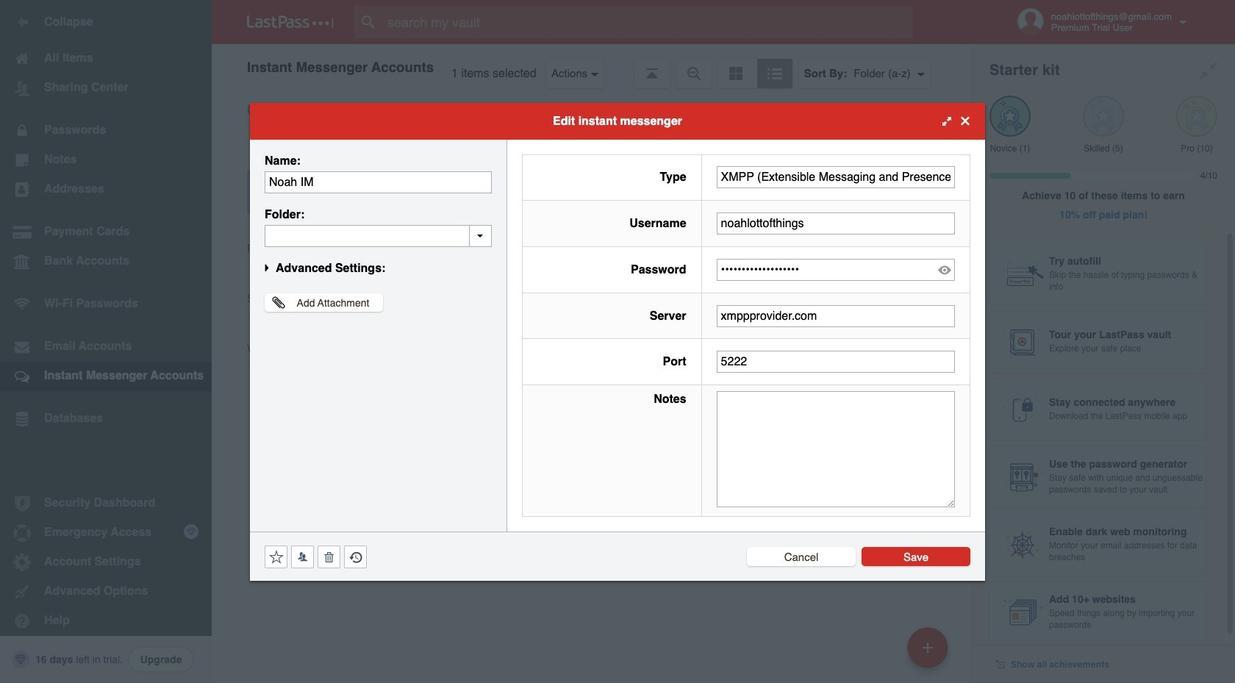 Task type: locate. For each thing, give the bounding box(es) containing it.
new item image
[[923, 642, 933, 653]]

Search search field
[[355, 6, 942, 38]]

None text field
[[717, 305, 955, 327], [717, 351, 955, 373], [717, 391, 955, 507], [717, 305, 955, 327], [717, 351, 955, 373], [717, 391, 955, 507]]

vault options navigation
[[212, 44, 972, 88]]

main navigation navigation
[[0, 0, 212, 683]]

None text field
[[717, 166, 955, 189], [265, 171, 492, 193], [717, 213, 955, 235], [265, 225, 492, 247], [717, 166, 955, 189], [265, 171, 492, 193], [717, 213, 955, 235], [265, 225, 492, 247]]

None password field
[[717, 259, 955, 281]]

dialog
[[250, 103, 986, 581]]



Task type: describe. For each thing, give the bounding box(es) containing it.
new item navigation
[[902, 623, 958, 683]]

lastpass image
[[247, 15, 334, 29]]

search my vault text field
[[355, 6, 942, 38]]



